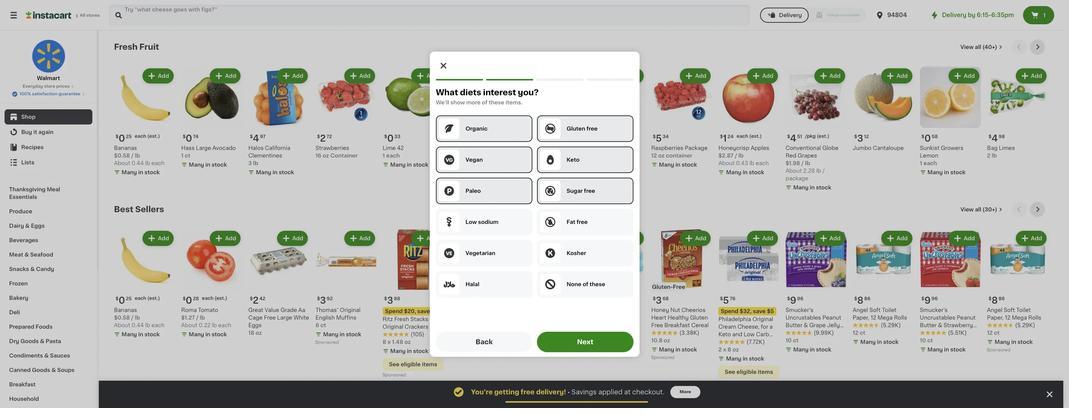 Task type: locate. For each thing, give the bounding box(es) containing it.
$ inside $ 5 23
[[451, 134, 454, 139]]

each inside sunkist growers lemon 1 each
[[924, 161, 937, 166]]

oz right '1.48'
[[405, 340, 411, 345]]

each inside roma tomato $1.27 / lb about 0.22 lb each
[[218, 323, 231, 329]]

72 for 2
[[327, 134, 332, 139]]

2 /pkg (est.) from the left
[[537, 134, 561, 139]]

item carousel region
[[114, 40, 1048, 196], [114, 202, 1048, 391]]

free up premium at the right
[[586, 126, 598, 131]]

white
[[294, 316, 309, 321]]

1 horizontal spatial seedless
[[535, 145, 559, 151]]

keto left 'lemons'
[[567, 157, 580, 163]]

0 horizontal spatial items
[[422, 362, 438, 368]]

2 spend from the left
[[721, 309, 739, 315]]

halos california clementines 3 lb
[[248, 145, 290, 166]]

2 horizontal spatial grapes
[[798, 153, 817, 158]]

58
[[932, 134, 938, 139]]

items down (105)
[[422, 362, 438, 368]]

1 horizontal spatial $ 9 96
[[922, 297, 938, 305]]

x
[[388, 340, 391, 345], [723, 348, 726, 353]]

$5 for 3
[[431, 309, 438, 315]]

0 horizontal spatial see eligible items button
[[383, 359, 444, 372]]

$ 5 63
[[586, 297, 602, 305]]

2 seedless from the left
[[535, 145, 559, 151]]

1 vertical spatial 25
[[126, 297, 132, 302]]

butter right a
[[786, 323, 803, 329]]

clementines
[[248, 153, 282, 158]]

1 vertical spatial bananas $0.58 / lb about 0.44 lb each
[[114, 308, 165, 329]]

see eligible items button for 5
[[719, 366, 780, 379]]

package inside conventional globe red grapes $1.98 / lb about 2.28 lb / package
[[786, 176, 809, 181]]

2 horizontal spatial free
[[673, 285, 685, 290]]

1 horizontal spatial angel
[[987, 308, 1003, 313]]

0 horizontal spatial california
[[265, 145, 290, 151]]

each inside the $ 1 24 each (est.)
[[737, 134, 748, 139]]

$ 2 72
[[317, 134, 332, 143]]

lb inside halos california clementines 3 lb
[[253, 161, 258, 166]]

★★★★★
[[853, 323, 880, 329], [853, 323, 880, 329], [987, 323, 1014, 329], [987, 323, 1014, 329], [786, 331, 812, 336], [786, 331, 812, 336], [651, 331, 678, 336], [651, 331, 678, 336], [920, 331, 947, 336], [920, 331, 947, 336], [383, 332, 409, 338], [383, 332, 409, 338], [719, 340, 745, 345], [719, 340, 745, 345]]

/pkg (est.) inside '$4.81 per package (estimated)' element
[[537, 134, 561, 139]]

eligible down '1.48'
[[401, 362, 421, 368]]

grapes inside green seedless grapes bag $1.98 / lb about 2.43 lb / package many in stock
[[517, 153, 537, 158]]

1 horizontal spatial 10
[[920, 338, 926, 344]]

63
[[596, 297, 602, 302]]

1 horizontal spatial each (est.)
[[202, 297, 227, 301]]

2 horizontal spatial package
[[786, 176, 809, 181]]

see for 3
[[389, 362, 400, 368]]

/ down "honeycrisp"
[[735, 153, 737, 158]]

about down '$ 0 25'
[[114, 323, 130, 329]]

bananas $0.58 / lb about 0.44 lb each for 2
[[114, 308, 165, 329]]

1 $5 from the left
[[431, 309, 438, 315]]

2 red from the left
[[450, 153, 461, 158]]

seedless inside green seedless grapes bag $1.98 / lb about 2.43 lb / package many in stock
[[535, 145, 559, 151]]

spend for 3
[[385, 309, 403, 315]]

0 horizontal spatial see eligible items
[[389, 362, 438, 368]]

goods down condiments & sauces
[[32, 368, 50, 373]]

(40+)
[[983, 44, 998, 50]]

1 horizontal spatial 86
[[999, 297, 1005, 302]]

0 horizontal spatial smucker's
[[786, 308, 814, 313]]

2 $ 9 96 from the left
[[922, 297, 938, 305]]

0 horizontal spatial 72
[[327, 134, 332, 139]]

1 horizontal spatial /pkg
[[805, 134, 816, 139]]

see eligible items for 5
[[725, 370, 773, 375]]

these inside what diets interest you? we'll show more of these items.
[[489, 100, 504, 105]]

next
[[577, 339, 593, 345]]

1 horizontal spatial breakfast
[[665, 323, 690, 329]]

10 down "smucker's uncrustables peanut butter & grape jelly sandwich"
[[786, 338, 792, 344]]

$1.98
[[786, 161, 800, 166], [517, 161, 532, 166]]

3 grapes from the left
[[517, 153, 537, 158]]

1 inside hass large avocado 1 ct
[[181, 153, 183, 158]]

add button
[[143, 69, 173, 83], [211, 69, 240, 83], [278, 69, 307, 83], [345, 69, 374, 83], [412, 69, 442, 83], [479, 69, 509, 83], [547, 69, 576, 83], [614, 69, 643, 83], [681, 69, 710, 83], [748, 69, 777, 83], [815, 69, 845, 83], [882, 69, 912, 83], [950, 69, 979, 83], [1017, 69, 1046, 83], [143, 232, 173, 245], [211, 232, 240, 245], [278, 232, 307, 245], [345, 232, 374, 245], [412, 232, 442, 245], [479, 232, 509, 245], [547, 232, 576, 245], [614, 232, 643, 245], [681, 232, 710, 245], [748, 232, 777, 245], [815, 232, 845, 245], [882, 232, 912, 245], [950, 232, 979, 245], [1017, 232, 1046, 245]]

$ 0 25 each (est.)
[[116, 134, 160, 143]]

breakfast down healthy at the right of page
[[665, 323, 690, 329]]

1 horizontal spatial 10 ct
[[920, 338, 933, 344]]

72 inside $ 2 72
[[327, 134, 332, 139]]

sunkist growers lemon 1 each
[[920, 145, 964, 166]]

1 10 ct from the left
[[786, 338, 799, 344]]

2 25 from the top
[[126, 297, 132, 302]]

prepared foods
[[9, 325, 53, 330]]

what
[[436, 88, 458, 96]]

smucker's inside "smucker's uncrustables peanut butter & grape jelly sandwich"
[[786, 308, 814, 313]]

6:35pm
[[992, 12, 1014, 18]]

1 horizontal spatial these
[[590, 282, 605, 287]]

1 vertical spatial item carousel region
[[114, 202, 1048, 391]]

package down 2.28
[[786, 176, 809, 181]]

see for 5
[[725, 370, 735, 375]]

sauces
[[50, 354, 70, 359]]

gluten inside add your shopping preferences 'element'
[[567, 126, 585, 131]]

/pkg (est.) for 4
[[805, 134, 830, 139]]

1 smucker's from the left
[[786, 308, 814, 313]]

gluten up premium at the right
[[567, 126, 585, 131]]

1 inside sunkist growers lemon 1 each
[[920, 161, 922, 166]]

4 for $ 4 98
[[992, 134, 998, 143]]

package down 2.43
[[517, 176, 540, 181]]

eligible
[[401, 362, 421, 368], [737, 370, 757, 375]]

instacart logo image
[[26, 11, 71, 20]]

low down cheese,
[[744, 332, 755, 338]]

2 $1.98 from the left
[[517, 161, 532, 166]]

grapes down conventional at top
[[798, 153, 817, 158]]

seedless inside sun harvest seedless red grapes $2.18 / lb about 2.4 lb / package
[[484, 145, 508, 151]]

$ inside $ 5 34
[[653, 134, 656, 139]]

2 sandwich from the left
[[933, 331, 959, 336]]

2 mega from the left
[[1012, 316, 1027, 321]]

growers
[[941, 145, 964, 151]]

sponsored badge image for $ 3 68
[[651, 356, 674, 361]]

1 view from the top
[[961, 44, 974, 50]]

large down 74
[[196, 145, 211, 151]]

1 all from the top
[[975, 44, 981, 50]]

& left pasta
[[40, 339, 44, 344]]

lime
[[383, 145, 396, 151]]

42 up great
[[259, 297, 265, 302]]

4 left 97
[[253, 134, 259, 143]]

each inside $ 0 25 each (est.)
[[135, 134, 146, 139]]

2 peanut from the left
[[957, 316, 976, 321]]

see eligible items down '1.48'
[[389, 362, 438, 368]]

product group containing 1
[[719, 67, 780, 178]]

lb
[[135, 153, 140, 158], [739, 153, 744, 158], [992, 153, 997, 158], [145, 161, 150, 166], [805, 161, 810, 166], [253, 161, 258, 166], [469, 161, 474, 166], [537, 161, 542, 166], [750, 161, 755, 166], [817, 168, 821, 174], [477, 168, 482, 174], [548, 168, 553, 174], [135, 316, 140, 321], [200, 316, 205, 321], [145, 323, 150, 329], [212, 323, 217, 329]]

10 for smucker's uncrustables peanut butter & strawberry jam sandwich
[[920, 338, 926, 344]]

1 vertical spatial see eligible items
[[725, 370, 773, 375]]

1 12 ct from the left
[[853, 331, 866, 336]]

1 horizontal spatial save
[[753, 309, 766, 315]]

vegan
[[465, 157, 483, 163]]

delivery
[[942, 12, 967, 18], [779, 13, 802, 18]]

(est.) inside the $0.28 each (estimated) element
[[215, 297, 227, 301]]

hass large avocado 1 ct
[[181, 145, 236, 158]]

5 for $ 5 23
[[454, 134, 460, 143]]

gluten free
[[567, 126, 598, 131]]

0.44 for 2
[[132, 323, 144, 329]]

3 4 from the left
[[522, 134, 528, 143]]

items down the (7.72k) on the right of page
[[758, 370, 773, 375]]

$1.98 inside green seedless grapes bag $1.98 / lb about 2.43 lb / package many in stock
[[517, 161, 532, 166]]

sandwich inside "smucker's uncrustables peanut butter & grape jelly sandwich"
[[786, 331, 812, 336]]

(est.) for green seedless grapes bag $1.98 / lb about 2.43 lb / package many in stock
[[548, 134, 561, 139]]

free for gluten free
[[586, 126, 598, 131]]

None search field
[[109, 5, 750, 26]]

delivery inside button
[[779, 13, 802, 18]]

x for 5
[[723, 348, 726, 353]]

$ 9 96 up "smucker's uncrustables peanut butter & grape jelly sandwich"
[[787, 297, 804, 305]]

1 vertical spatial 72
[[528, 297, 534, 302]]

& left sauces
[[44, 354, 49, 359]]

1 bananas $0.58 / lb about 0.44 lb each from the top
[[114, 145, 165, 166]]

$1.98 down conventional at top
[[786, 161, 800, 166]]

sandwich down grape
[[786, 331, 812, 336]]

4 left 98
[[992, 134, 998, 143]]

spend
[[385, 309, 403, 315], [721, 309, 739, 315]]

1 /pkg (est.) from the left
[[805, 134, 830, 139]]

2 grapes from the left
[[462, 153, 482, 158]]

0 horizontal spatial angel
[[853, 308, 868, 313]]

$32,
[[740, 309, 752, 315]]

2 10 from the left
[[920, 338, 926, 344]]

red down sun
[[450, 153, 461, 158]]

bananas $0.58 / lb about 0.44 lb each down $ 0 25 each (est.)
[[114, 145, 165, 166]]

2 bananas $0.58 / lb about 0.44 lb each from the top
[[114, 308, 165, 329]]

1 horizontal spatial rolls
[[1029, 316, 1042, 321]]

18 down cage
[[248, 331, 254, 336]]

free inside great value grade aa cage free large white eggs 18 oz
[[264, 316, 276, 321]]

3 down "halos"
[[248, 161, 252, 166]]

12 inside $ 3 12
[[864, 134, 869, 139]]

1 spend from the left
[[385, 309, 403, 315]]

smucker's inside smucker's uncrustables peanut butter & strawberry jam sandwich
[[920, 308, 948, 313]]

about down $2.87
[[719, 161, 735, 166]]

2 vertical spatial free
[[651, 323, 663, 329]]

$5
[[431, 309, 438, 315], [767, 309, 774, 315]]

3 left 68
[[656, 297, 662, 305]]

2 soft from the left
[[1004, 308, 1015, 313]]

x left '1.48'
[[388, 340, 391, 345]]

$1.98 down green
[[517, 161, 532, 166]]

3
[[589, 134, 595, 143], [858, 134, 864, 143], [248, 161, 252, 166], [320, 297, 326, 305], [387, 297, 393, 305], [656, 297, 662, 305]]

free
[[586, 126, 598, 131], [584, 188, 595, 194], [577, 220, 588, 225], [521, 390, 535, 396]]

1 horizontal spatial $ 8 86
[[989, 297, 1005, 305]]

0 vertical spatial x
[[388, 340, 391, 345]]

1 horizontal spatial see
[[725, 370, 735, 375]]

peanut for grape
[[823, 316, 842, 321]]

96 for smucker's uncrustables peanut butter & grape jelly sandwich
[[797, 297, 804, 302]]

fresh down $20,
[[394, 317, 409, 323]]

0 horizontal spatial save
[[417, 309, 430, 315]]

store
[[44, 84, 55, 89]]

original inside philadelphia original cream cheese, for a keto and low carb lifestyle
[[753, 317, 773, 323]]

items.
[[506, 100, 522, 105]]

package inside green seedless grapes bag $1.98 / lb about 2.43 lb / package many in stock
[[517, 176, 540, 181]]

about inside the honeycrisp apples $2.87 / lb about 0.43 lb each
[[719, 161, 735, 166]]

view left (30+)
[[961, 207, 974, 212]]

walmart logo image
[[32, 40, 65, 73]]

(est.) inside '$4.81 per package (estimated)' element
[[548, 134, 561, 139]]

1 horizontal spatial grapes
[[517, 153, 537, 158]]

(7.72k)
[[747, 340, 765, 345]]

thomas' original english muffins 6 ct
[[316, 308, 361, 329]]

peanut up strawberry
[[957, 316, 976, 321]]

original up for
[[753, 317, 773, 323]]

$ inside $ 3 12
[[855, 134, 858, 139]]

1 horizontal spatial eligible
[[737, 370, 757, 375]]

4
[[790, 134, 797, 143], [253, 134, 259, 143], [522, 134, 528, 143], [992, 134, 998, 143]]

peanut inside "smucker's uncrustables peanut butter & grape jelly sandwich"
[[823, 316, 842, 321]]

large inside hass large avocado 1 ct
[[196, 145, 211, 151]]

1 horizontal spatial 9
[[925, 297, 931, 305]]

thanksgiving
[[9, 187, 46, 192]]

about down $ 0 25 each (est.)
[[114, 161, 130, 166]]

1 grapes from the left
[[798, 153, 817, 158]]

1 $1.98 from the left
[[786, 161, 800, 166]]

5 for $ 5 63
[[589, 297, 595, 305]]

2 10 ct from the left
[[920, 338, 933, 344]]

2 $5 from the left
[[767, 309, 774, 315]]

1 0.44 from the top
[[132, 161, 144, 166]]

$0.58 down '$ 0 25'
[[114, 316, 130, 321]]

2 0.44 from the top
[[132, 323, 144, 329]]

1 horizontal spatial eggs
[[248, 323, 262, 329]]

1 $0.25 each (estimated) element from the top
[[114, 131, 175, 144]]

(est.) up tomato
[[215, 297, 227, 301]]

main content containing 0
[[99, 30, 1064, 409]]

1 sandwich from the left
[[786, 331, 812, 336]]

3 left 88
[[387, 297, 393, 305]]

$5 up a
[[767, 309, 774, 315]]

items for 3
[[422, 362, 438, 368]]

$0.58 for 4
[[114, 153, 130, 158]]

lifestyle
[[719, 340, 742, 345]]

2 4 from the left
[[253, 134, 259, 143]]

grapes down green
[[517, 153, 537, 158]]

each (est.) inside the $0.28 each (estimated) element
[[202, 297, 227, 301]]

1 button
[[1023, 6, 1055, 24]]

oz inside strawberries 16 oz container
[[323, 153, 329, 158]]

eggs down produce link
[[31, 224, 45, 229]]

2 toilet from the left
[[1017, 308, 1031, 313]]

/pkg (est.) inside $4.51 per package (estimated) 'element'
[[805, 134, 830, 139]]

1 4 from the left
[[790, 134, 797, 143]]

green seedless grapes bag $1.98 / lb about 2.43 lb / package many in stock
[[517, 145, 563, 190]]

gluten up 'cereal'
[[690, 316, 708, 321]]

10 ct for smucker's uncrustables peanut butter & strawberry jam sandwich
[[920, 338, 933, 344]]

2 angel from the left
[[987, 308, 1003, 313]]

0 horizontal spatial $ 9 96
[[787, 297, 804, 305]]

3 for $ 3 12
[[858, 134, 864, 143]]

0 horizontal spatial breakfast
[[9, 382, 36, 388]]

view all (30+)
[[961, 207, 998, 212]]

sandwich inside smucker's uncrustables peanut butter & strawberry jam sandwich
[[933, 331, 959, 336]]

$ 22 18
[[451, 297, 472, 305]]

96 up "smucker's uncrustables peanut butter & grape jelly sandwich"
[[797, 297, 804, 302]]

foods
[[36, 325, 53, 330]]

0 horizontal spatial butter
[[786, 323, 803, 329]]

breakfast
[[665, 323, 690, 329], [9, 382, 36, 388]]

free inside honey nut cheerios heart healthy gluten free breakfast cereal
[[651, 323, 663, 329]]

1 horizontal spatial see eligible items
[[725, 370, 773, 375]]

1 vertical spatial original
[[753, 317, 773, 323]]

1 angel from the left
[[853, 308, 868, 313]]

2 smucker's from the left
[[920, 308, 948, 313]]

0 vertical spatial these
[[489, 100, 504, 105]]

sponsored badge image
[[316, 341, 339, 345], [987, 349, 1010, 353], [651, 356, 674, 361], [383, 374, 406, 378], [719, 381, 742, 386]]

uncrustables up jam
[[920, 316, 956, 321]]

1 horizontal spatial california
[[610, 145, 635, 151]]

eggs down cage
[[248, 323, 262, 329]]

0 horizontal spatial each (est.)
[[135, 297, 160, 301]]

$0.25 each (estimated) element
[[114, 131, 175, 144], [114, 294, 175, 307]]

smucker's up jam
[[920, 308, 948, 313]]

thanksgiving meal essentials
[[9, 187, 60, 200]]

/pkg right 51
[[805, 134, 816, 139]]

/pkg inside '$4.81 per package (estimated)' element
[[537, 134, 547, 139]]

1 horizontal spatial butter
[[920, 323, 937, 329]]

original up muffins
[[340, 308, 361, 313]]

goods down prepared foods
[[20, 339, 39, 344]]

about inside green seedless grapes bag $1.98 / lb about 2.43 lb / package many in stock
[[517, 168, 533, 174]]

1 save from the left
[[417, 309, 430, 315]]

halal
[[465, 282, 479, 287]]

smucker's for smucker's uncrustables peanut butter & strawberry jam sandwich
[[920, 308, 948, 313]]

all
[[80, 13, 85, 17]]

2 /pkg from the left
[[537, 134, 547, 139]]

all for 8
[[975, 207, 981, 212]]

1 horizontal spatial $5
[[767, 309, 774, 315]]

1 inside product group
[[723, 134, 727, 143]]

$4.51 per package (estimated) element
[[786, 131, 847, 144]]

3 inside 3 premium california lemons
[[589, 134, 595, 143]]

these up 63
[[590, 282, 605, 287]]

1 9 from the left
[[790, 297, 797, 305]]

items for 5
[[758, 370, 773, 375]]

2 all from the top
[[975, 207, 981, 212]]

0 horizontal spatial bag
[[538, 153, 548, 158]]

1 horizontal spatial (5.29k)
[[1015, 323, 1035, 329]]

$ 0 33
[[384, 134, 400, 143]]

1 horizontal spatial gluten
[[690, 316, 708, 321]]

0 vertical spatial breakfast
[[665, 323, 690, 329]]

stock
[[212, 162, 227, 168], [413, 162, 429, 168], [682, 162, 697, 168], [145, 170, 160, 175], [279, 170, 294, 175], [749, 170, 764, 175], [951, 170, 966, 175], [480, 177, 496, 183], [816, 185, 832, 190], [548, 185, 563, 190], [145, 332, 160, 338], [346, 332, 361, 338], [212, 332, 227, 338], [548, 332, 563, 338], [480, 340, 496, 345], [883, 340, 899, 345], [1018, 340, 1033, 345], [816, 348, 832, 353], [682, 348, 697, 353], [951, 348, 966, 353], [413, 349, 429, 354], [749, 357, 764, 362]]

/pkg for 4
[[805, 134, 816, 139]]

& left strawberry
[[938, 323, 943, 329]]

1 $0.58 from the top
[[114, 153, 130, 158]]

angel soft toilet paper, 12 mega rolls
[[853, 308, 907, 321], [987, 308, 1042, 321]]

1 soft from the left
[[870, 308, 881, 313]]

1 horizontal spatial low
[[744, 332, 755, 338]]

0 for $ 0 25
[[119, 297, 125, 305]]

0 horizontal spatial 42
[[259, 297, 265, 302]]

0 horizontal spatial sandwich
[[786, 331, 812, 336]]

42 right lime
[[397, 145, 404, 151]]

25 for $ 0 25 each (est.)
[[126, 134, 132, 139]]

4 for $ 4 51
[[790, 134, 797, 143]]

1 toilet from the left
[[882, 308, 897, 313]]

0 horizontal spatial eligible
[[401, 362, 421, 368]]

1 horizontal spatial mega
[[1012, 316, 1027, 321]]

bananas $0.58 / lb about 0.44 lb each down '$ 0 25'
[[114, 308, 165, 329]]

1 rolls from the left
[[894, 316, 907, 321]]

bananas down $ 0 25 each (est.)
[[114, 145, 137, 151]]

grapes inside conventional globe red grapes $1.98 / lb about 2.28 lb / package
[[798, 153, 817, 158]]

2 bananas from the top
[[114, 308, 137, 313]]

uncrustables inside "smucker's uncrustables peanut butter & grape jelly sandwich"
[[786, 316, 821, 321]]

x for 3
[[388, 340, 391, 345]]

9 up "smucker's uncrustables peanut butter & grape jelly sandwich"
[[790, 297, 797, 305]]

1 vertical spatial bananas
[[114, 308, 137, 313]]

spend up philadelphia
[[721, 309, 739, 315]]

0 horizontal spatial keto
[[567, 157, 580, 163]]

1 /pkg from the left
[[805, 134, 816, 139]]

/ up 2.43
[[533, 161, 535, 166]]

0 horizontal spatial x
[[388, 340, 391, 345]]

package for 81
[[517, 176, 540, 181]]

see
[[389, 362, 400, 368], [725, 370, 735, 375]]

2 96 from the left
[[932, 297, 938, 302]]

all left (40+)
[[975, 44, 981, 50]]

0 horizontal spatial 18
[[248, 331, 254, 336]]

1 butter from the left
[[786, 323, 803, 329]]

1 $ 9 96 from the left
[[787, 297, 804, 305]]

crackers
[[405, 325, 429, 330]]

red down conventional at top
[[786, 153, 797, 158]]

0 horizontal spatial these
[[489, 100, 504, 105]]

0.44
[[132, 161, 144, 166], [132, 323, 144, 329]]

1 horizontal spatial keto
[[719, 332, 731, 338]]

2 save from the left
[[753, 309, 766, 315]]

0 horizontal spatial original
[[340, 308, 361, 313]]

x down lifestyle
[[723, 348, 726, 353]]

97
[[260, 134, 266, 139]]

2 $0.58 from the top
[[114, 316, 130, 321]]

save for 5
[[753, 309, 766, 315]]

peanut inside smucker's uncrustables peanut butter & strawberry jam sandwich
[[957, 316, 976, 321]]

free down heart
[[651, 323, 663, 329]]

1 california from the left
[[610, 145, 635, 151]]

2 butter from the left
[[920, 323, 937, 329]]

0 for $ 0 74
[[186, 134, 192, 143]]

4 left 81
[[522, 134, 528, 143]]

$0.25 each (estimated) element for 2
[[114, 294, 175, 307]]

1 each (est.) from the left
[[135, 297, 160, 301]]

1 96 from the left
[[797, 297, 804, 302]]

0 horizontal spatial 10
[[786, 338, 792, 344]]

$1.98 for $
[[786, 161, 800, 166]]

1 horizontal spatial spend
[[721, 309, 739, 315]]

uncrustables inside smucker's uncrustables peanut butter & strawberry jam sandwich
[[920, 316, 956, 321]]

delivery by 6:15-6:35pm
[[942, 12, 1014, 18]]

stock inside 12 ct many in stock
[[480, 340, 496, 345]]

see down 2 x 8 oz
[[725, 370, 735, 375]]

all
[[975, 44, 981, 50], [975, 207, 981, 212]]

meat
[[9, 252, 23, 258]]

save right the $32,
[[753, 309, 766, 315]]

original inside thomas' original english muffins 6 ct
[[340, 308, 361, 313]]

$ inside $ 3 68
[[653, 297, 656, 302]]

1 horizontal spatial uncrustables
[[920, 316, 956, 321]]

see down 8 x 1.48 oz
[[389, 362, 400, 368]]

0 vertical spatial goods
[[20, 339, 39, 344]]

sponsored badge image for $ 8 86
[[987, 349, 1010, 353]]

gluten-free
[[652, 285, 685, 290]]

0 vertical spatial view
[[961, 44, 974, 50]]

eligible for 3
[[401, 362, 421, 368]]

sponsored badge image for $ 3 92
[[316, 341, 339, 345]]

/pkg (est.) right 51
[[805, 134, 830, 139]]

bag up 2.43
[[538, 153, 548, 158]]

2 each (est.) from the left
[[202, 297, 227, 301]]

0 horizontal spatial free
[[264, 316, 276, 321]]

buy it again
[[21, 130, 53, 135]]

bananas for 4
[[114, 145, 137, 151]]

1 item carousel region from the top
[[114, 40, 1048, 196]]

3 left 92
[[320, 297, 326, 305]]

each inside the honeycrisp apples $2.87 / lb about 0.43 lb each
[[756, 161, 769, 166]]

butter inside "smucker's uncrustables peanut butter & grape jelly sandwich"
[[786, 323, 803, 329]]

& inside "smucker's uncrustables peanut butter & grape jelly sandwich"
[[804, 323, 808, 329]]

0 vertical spatial item carousel region
[[114, 40, 1048, 196]]

low inside philadelphia original cream cheese, for a keto and low carb lifestyle
[[744, 332, 755, 338]]

$0.58 down $ 0 25 each (est.)
[[114, 153, 130, 158]]

2 up strawberries
[[320, 134, 326, 143]]

1 horizontal spatial fresh
[[394, 317, 409, 323]]

many in stock
[[189, 162, 227, 168], [390, 162, 429, 168], [659, 162, 697, 168], [122, 170, 160, 175], [256, 170, 294, 175], [726, 170, 764, 175], [928, 170, 966, 175], [458, 177, 496, 183], [793, 185, 832, 190], [122, 332, 160, 338], [323, 332, 361, 338], [189, 332, 227, 338], [525, 332, 563, 338], [861, 340, 899, 345], [995, 340, 1033, 345], [793, 348, 832, 353], [659, 348, 697, 353], [928, 348, 966, 353], [390, 349, 429, 354], [726, 357, 764, 362]]

low
[[465, 220, 477, 225], [744, 332, 755, 338]]

2 inside bag limes 2 lb
[[987, 153, 991, 158]]

2 $0.25 each (estimated) element from the top
[[114, 294, 175, 307]]

these down the interest
[[489, 100, 504, 105]]

0 horizontal spatial 12 ct
[[853, 331, 866, 336]]

butter inside smucker's uncrustables peanut butter & strawberry jam sandwich
[[920, 323, 937, 329]]

1 vertical spatial eggs
[[248, 323, 262, 329]]

/pkg right 81
[[537, 134, 547, 139]]

free right sugar
[[584, 188, 595, 194]]

0 horizontal spatial eggs
[[31, 224, 45, 229]]

add
[[158, 73, 169, 79], [225, 73, 236, 79], [292, 73, 303, 79], [359, 73, 371, 79], [427, 73, 438, 79], [494, 73, 505, 79], [561, 73, 572, 79], [628, 73, 639, 79], [695, 73, 706, 79], [763, 73, 774, 79], [830, 73, 841, 79], [897, 73, 908, 79], [964, 73, 975, 79], [1031, 73, 1042, 79], [158, 236, 169, 241], [225, 236, 236, 241], [292, 236, 303, 241], [359, 236, 371, 241], [427, 236, 438, 241], [494, 236, 505, 241], [561, 236, 572, 241], [628, 236, 639, 241], [695, 236, 706, 241], [763, 236, 774, 241], [830, 236, 841, 241], [897, 236, 908, 241], [964, 236, 975, 241], [1031, 236, 1042, 241]]

$5 right $20,
[[431, 309, 438, 315]]

1 horizontal spatial 12 ct
[[987, 331, 1000, 336]]

1 (5.29k) from the left
[[881, 323, 901, 329]]

of
[[482, 100, 487, 105], [583, 282, 588, 287]]

service type group
[[760, 8, 866, 23]]

0 vertical spatial bag
[[987, 145, 998, 151]]

1 10 from the left
[[786, 338, 792, 344]]

$20,
[[404, 309, 416, 315]]

0 horizontal spatial of
[[482, 100, 487, 105]]

bag inside bag limes 2 lb
[[987, 145, 998, 151]]

0.44 down '$ 0 25'
[[132, 323, 144, 329]]

(30+)
[[983, 207, 998, 212]]

0 vertical spatial 42
[[397, 145, 404, 151]]

1 red from the left
[[786, 153, 797, 158]]

0 horizontal spatial soft
[[870, 308, 881, 313]]

prices
[[56, 84, 70, 89]]

1 horizontal spatial paper,
[[987, 316, 1004, 321]]

2 9 from the left
[[925, 297, 931, 305]]

smucker's up grape
[[786, 308, 814, 313]]

bag down $ 4 98
[[987, 145, 998, 151]]

2 california from the left
[[265, 145, 290, 151]]

1 horizontal spatial 18
[[467, 297, 472, 302]]

keto inside philadelphia original cream cheese, for a keto and low carb lifestyle
[[719, 332, 731, 338]]

snacks & candy link
[[5, 262, 92, 277]]

oz down lifestyle
[[733, 348, 739, 353]]

4 4 from the left
[[992, 134, 998, 143]]

delivery for delivery
[[779, 13, 802, 18]]

stock inside green seedless grapes bag $1.98 / lb about 2.43 lb / package many in stock
[[548, 185, 563, 190]]

bananas
[[114, 145, 137, 151], [114, 308, 137, 313]]

1 peanut from the left
[[823, 316, 842, 321]]

1 horizontal spatial soft
[[1004, 308, 1015, 313]]

51
[[797, 134, 802, 139]]

guarantee
[[59, 92, 81, 96]]

all stores
[[80, 13, 100, 17]]

original down ritz
[[383, 325, 403, 330]]

seedless
[[484, 145, 508, 151], [535, 145, 559, 151]]

0 horizontal spatial angel soft toilet paper, 12 mega rolls
[[853, 308, 907, 321]]

these
[[489, 100, 504, 105], [590, 282, 605, 287]]

96 up smucker's uncrustables peanut butter & strawberry jam sandwich
[[932, 297, 938, 302]]

2 view from the top
[[961, 207, 974, 212]]

original for cheese,
[[753, 317, 773, 323]]

container
[[666, 153, 692, 158]]

/ down '$ 0 25'
[[131, 316, 134, 321]]

about down the $2.18
[[450, 168, 466, 174]]

10 ct down jam
[[920, 338, 933, 344]]

12
[[864, 134, 869, 139], [651, 153, 657, 158], [871, 316, 876, 321], [1005, 316, 1011, 321], [450, 331, 456, 336], [853, 331, 859, 336], [987, 331, 993, 336]]

/pkg inside $4.51 per package (estimated) 'element'
[[805, 134, 816, 139]]

bananas for 2
[[114, 308, 137, 313]]

1 angel soft toilet paper, 12 mega rolls from the left
[[853, 308, 907, 321]]

delivery for delivery by 6:15-6:35pm
[[942, 12, 967, 18]]

spend for 5
[[721, 309, 739, 315]]

2 horizontal spatial original
[[753, 317, 773, 323]]

eligible for 5
[[737, 370, 757, 375]]

1 horizontal spatial toilet
[[1017, 308, 1031, 313]]

2 vertical spatial original
[[383, 325, 403, 330]]

see eligible items down 2 x 8 oz
[[725, 370, 773, 375]]

free right getting
[[521, 390, 535, 396]]

1 vertical spatial 18
[[248, 331, 254, 336]]

show
[[450, 100, 465, 105]]

1 horizontal spatial /pkg (est.)
[[805, 134, 830, 139]]

(5.51k)
[[948, 331, 967, 336]]

1 bananas from the top
[[114, 145, 137, 151]]

meal
[[47, 187, 60, 192]]

1 vertical spatial bag
[[538, 153, 548, 158]]

0 horizontal spatial grapes
[[462, 153, 482, 158]]

$ inside $ 5 76
[[720, 297, 723, 302]]

$ inside "$ 0 58"
[[922, 134, 925, 139]]

2 paper, from the left
[[987, 316, 1004, 321]]

1 uncrustables from the left
[[786, 316, 821, 321]]

keto down cream
[[719, 332, 731, 338]]

/ inside roma tomato $1.27 / lb about 0.22 lb each
[[196, 316, 199, 321]]

sandwich down strawberry
[[933, 331, 959, 336]]

0 for $ 0 28
[[186, 297, 192, 305]]

1 horizontal spatial of
[[583, 282, 588, 287]]

2 uncrustables from the left
[[920, 316, 956, 321]]

it
[[33, 130, 37, 135]]

view
[[961, 44, 974, 50], [961, 207, 974, 212]]

1 vertical spatial $0.58
[[114, 316, 130, 321]]

what diets interest you? we'll show more of these items.
[[436, 88, 539, 105]]

0 horizontal spatial paper,
[[853, 316, 870, 321]]

1 horizontal spatial large
[[277, 316, 292, 321]]

product group
[[114, 67, 175, 178], [181, 67, 242, 170], [248, 67, 309, 178], [316, 67, 377, 160], [383, 67, 444, 170], [450, 67, 511, 185], [517, 67, 578, 193], [584, 67, 645, 167], [651, 67, 713, 170], [719, 67, 780, 178], [786, 67, 847, 193], [853, 67, 914, 152], [920, 67, 981, 178], [987, 67, 1048, 160], [114, 230, 175, 340], [181, 230, 242, 340], [248, 230, 309, 337], [316, 230, 377, 347], [383, 230, 444, 380], [450, 230, 511, 348], [517, 230, 578, 340], [584, 230, 645, 330], [651, 230, 713, 362], [719, 230, 780, 388], [786, 230, 847, 356], [853, 230, 914, 348], [920, 230, 981, 356], [987, 230, 1048, 355]]

1 seedless from the left
[[484, 145, 508, 151]]

gluten inside honey nut cheerios heart healthy gluten free breakfast cereal
[[690, 316, 708, 321]]

18 inside great value grade aa cage free large white eggs 18 oz
[[248, 331, 254, 336]]

lemon
[[920, 153, 939, 158]]

add your shopping preferences element
[[430, 52, 640, 357]]

(est.) up globe
[[817, 134, 830, 139]]

uncrustables up grape
[[786, 316, 821, 321]]

1 25 from the top
[[126, 134, 132, 139]]

4 inside 'element'
[[790, 134, 797, 143]]

main content
[[99, 30, 1064, 409]]

1 vertical spatial $0.25 each (estimated) element
[[114, 294, 175, 307]]

dairy & eggs
[[9, 224, 45, 229]]

24
[[728, 134, 734, 139]]

value
[[265, 308, 279, 313]]

free right fat
[[577, 220, 588, 225]]

0 horizontal spatial $5
[[431, 309, 438, 315]]

10 down jam
[[920, 338, 926, 344]]

1 horizontal spatial x
[[723, 348, 726, 353]]

fat
[[567, 220, 575, 225]]

sandwich for strawberry
[[933, 331, 959, 336]]

seedless down '$4.81 per package (estimated)' element
[[535, 145, 559, 151]]



Task type: describe. For each thing, give the bounding box(es) containing it.
74
[[193, 134, 199, 139]]

honeycrisp apples $2.87 / lb about 0.43 lb each
[[719, 145, 770, 166]]

$0.28 each (estimated) element
[[181, 294, 242, 307]]

1 86 from the left
[[864, 297, 871, 302]]

package for 4
[[786, 176, 809, 181]]

you?
[[518, 88, 539, 96]]

for
[[761, 325, 768, 330]]

many inside 12 ct many in stock
[[458, 340, 473, 345]]

18 inside '$ 22 18'
[[467, 297, 472, 302]]

$1.24 each (estimated) element
[[719, 131, 780, 144]]

12 inside 12 ct many in stock
[[450, 331, 456, 336]]

1 $ 8 86 from the left
[[855, 297, 871, 305]]

$ inside $ 0 28
[[183, 297, 186, 302]]

california inside 3 premium california lemons
[[610, 145, 635, 151]]

34
[[663, 134, 669, 139]]

fresh inside ritz fresh stacks original crackers
[[394, 317, 409, 323]]

prepared
[[9, 325, 34, 330]]

keto inside add your shopping preferences 'element'
[[567, 157, 580, 163]]

9 for smucker's uncrustables peanut butter & strawberry jam sandwich
[[925, 297, 931, 305]]

snacks
[[9, 267, 29, 272]]

& left candy
[[30, 267, 35, 272]]

3 inside halos california clementines 3 lb
[[248, 161, 252, 166]]

& right meat
[[24, 252, 29, 258]]

view all (40+) button
[[958, 40, 1006, 55]]

stacks
[[411, 317, 428, 323]]

ct inside thomas' original english muffins 6 ct
[[320, 323, 326, 329]]

we'll
[[436, 100, 449, 105]]

(est.) inside the $ 1 24 each (est.)
[[750, 134, 762, 139]]

original inside ritz fresh stacks original crackers
[[383, 325, 403, 330]]

42 inside lime 42 1 each
[[397, 145, 404, 151]]

oz inside great value grade aa cage free large white eggs 18 oz
[[256, 331, 262, 336]]

each (est.) for $ 0 28
[[202, 297, 227, 301]]

sandwich for grape
[[786, 331, 812, 336]]

0 for $ 0 33
[[387, 134, 394, 143]]

1.48
[[392, 340, 403, 345]]

lb inside bag limes 2 lb
[[992, 153, 997, 158]]

globe
[[823, 145, 839, 151]]

interest
[[483, 88, 516, 96]]

produce link
[[5, 205, 92, 219]]

smucker's uncrustables peanut butter & strawberry jam sandwich
[[920, 308, 976, 336]]

paleo
[[465, 188, 481, 194]]

breakfast inside honey nut cheerios heart healthy gluten free breakfast cereal
[[665, 323, 690, 329]]

(9.99k)
[[814, 331, 834, 336]]

(3.38k)
[[680, 331, 700, 336]]

0 for $ 0 58
[[925, 134, 931, 143]]

$5 for 5
[[767, 309, 774, 315]]

$ inside $ 4 97
[[250, 134, 253, 139]]

about inside roma tomato $1.27 / lb about 0.22 lb each
[[181, 323, 197, 329]]

5 for $ 5 76
[[723, 297, 729, 305]]

limes
[[999, 145, 1015, 151]]

more
[[680, 390, 691, 395]]

12 ct many in stock
[[450, 331, 496, 345]]

$ inside '$ 0 25'
[[116, 297, 119, 302]]

cheese,
[[738, 325, 760, 330]]

3 premium california lemons
[[584, 134, 635, 158]]

product group containing 22
[[450, 230, 511, 348]]

tomato
[[198, 308, 218, 313]]

red inside sun harvest seedless red grapes $2.18 / lb about 2.4 lb / package
[[450, 153, 461, 158]]

/pkg (est.) for 81
[[537, 134, 561, 139]]

butter for smucker's uncrustables peanut butter & strawberry jam sandwich
[[920, 323, 937, 329]]

oz right 10.8 in the bottom of the page
[[664, 338, 670, 344]]

deli link
[[5, 306, 92, 320]]

$0.58 for 2
[[114, 316, 130, 321]]

28
[[193, 297, 199, 302]]

1 vertical spatial of
[[583, 282, 588, 287]]

/ right 2.43
[[554, 168, 556, 174]]

see eligible items for 3
[[389, 362, 438, 368]]

sunkist
[[920, 145, 940, 151]]

$ inside $ 0 25 each (est.)
[[116, 134, 119, 139]]

96 for smucker's uncrustables peanut butter & strawberry jam sandwich
[[932, 297, 938, 302]]

muffins
[[336, 316, 357, 321]]

& left soups
[[52, 368, 56, 373]]

you're getting free delivery!
[[471, 390, 566, 396]]

eggs inside great value grade aa cage free large white eggs 18 oz
[[248, 323, 262, 329]]

3 for $ 3 92
[[320, 297, 326, 305]]

/ right 2.28
[[823, 168, 825, 174]]

4 for $ 4 97
[[253, 134, 259, 143]]

$ inside $ 0 74
[[183, 134, 186, 139]]

1 inside "button"
[[1044, 13, 1046, 18]]

each (est.) for $ 0 25
[[135, 297, 160, 301]]

grape
[[810, 323, 826, 329]]

2 rolls from the left
[[1029, 316, 1042, 321]]

jam
[[920, 331, 932, 336]]

all for 4
[[975, 44, 981, 50]]

shop link
[[5, 109, 92, 125]]

ct inside 12 ct many in stock
[[457, 331, 462, 336]]

free for fat free
[[577, 220, 588, 225]]

12 inside raspberries package 12 oz container
[[651, 153, 657, 158]]

checkout.
[[632, 390, 665, 396]]

98
[[999, 134, 1005, 139]]

1 vertical spatial these
[[590, 282, 605, 287]]

goods for canned
[[32, 368, 50, 373]]

2 x 8 oz
[[719, 348, 739, 353]]

original for muffins
[[340, 308, 361, 313]]

25 for $ 0 25
[[126, 297, 132, 302]]

$ 5 34
[[653, 134, 669, 143]]

$ inside the $ 4 51
[[787, 134, 790, 139]]

$ inside '$ 22 18'
[[451, 297, 454, 302]]

$4.81 per package (estimated) element
[[517, 131, 578, 144]]

1 paper, from the left
[[853, 316, 870, 321]]

10 for smucker's uncrustables peanut butter & grape jelly sandwich
[[786, 338, 792, 344]]

free for sugar free
[[584, 188, 595, 194]]

$ inside $ 2 72
[[317, 134, 320, 139]]

(est.) inside $ 0 25 each (est.)
[[147, 134, 160, 139]]

0 for $ 0 25 each (est.)
[[119, 134, 125, 143]]

& right "dairy"
[[25, 224, 30, 229]]

pasta
[[46, 339, 61, 344]]

bananas $0.58 / lb about 0.44 lb each for 4
[[114, 145, 165, 166]]

92
[[327, 297, 333, 302]]

dry
[[9, 339, 19, 344]]

package inside sun harvest seedless red grapes $2.18 / lb about 2.4 lb / package
[[487, 168, 510, 174]]

$1.27
[[181, 316, 195, 321]]

and
[[733, 332, 743, 338]]

roma tomato $1.27 / lb about 0.22 lb each
[[181, 308, 231, 329]]

/ up 2.28
[[802, 161, 804, 166]]

72 for 5
[[528, 297, 534, 302]]

$0.25 each (estimated) element for 4
[[114, 131, 175, 144]]

soups
[[57, 368, 75, 373]]

view for 4
[[961, 44, 974, 50]]

5 for $ 5 34
[[656, 134, 662, 143]]

condiments & sauces
[[9, 354, 70, 359]]

meat & seafood link
[[5, 248, 92, 262]]

peanut for strawberry
[[957, 316, 976, 321]]

organic
[[465, 126, 487, 131]]

sun harvest seedless red grapes $2.18 / lb about 2.4 lb / package
[[450, 145, 510, 174]]

8 x 1.48 oz
[[383, 340, 411, 345]]

california inside halos california clementines 3 lb
[[265, 145, 290, 151]]

in inside 12 ct many in stock
[[474, 340, 479, 345]]

best sellers
[[114, 206, 164, 214]]

conventional
[[786, 145, 821, 151]]

raspberries package 12 oz container
[[651, 145, 708, 158]]

$ inside the $ 1 24 each (est.)
[[720, 134, 723, 139]]

everyday
[[23, 84, 43, 89]]

conventional globe red grapes $1.98 / lb about 2.28 lb / package
[[786, 145, 839, 181]]

goods for dry
[[20, 339, 39, 344]]

$ inside $ 5 63
[[586, 297, 589, 302]]

view for 8
[[961, 207, 974, 212]]

2 86 from the left
[[999, 297, 1005, 302]]

save for 3
[[417, 309, 430, 315]]

(est.) for conventional globe red grapes $1.98 / lb about 2.28 lb / package
[[817, 134, 830, 139]]

in inside green seedless grapes bag $1.98 / lb about 2.43 lb / package many in stock
[[541, 185, 546, 190]]

$1.98 for 4
[[517, 161, 532, 166]]

2 12 ct from the left
[[987, 331, 1000, 336]]

(est.) for bananas $0.58 / lb about 0.44 lb each
[[147, 297, 160, 301]]

uncrustables for grape
[[786, 316, 821, 321]]

$ inside $ 3 88
[[384, 297, 387, 302]]

$ inside $ 0 33
[[384, 134, 387, 139]]

2 item carousel region from the top
[[114, 202, 1048, 391]]

avocado
[[212, 145, 236, 151]]

/ up 2.4
[[465, 161, 468, 166]]

$ 4 97
[[250, 134, 266, 143]]

about inside conventional globe red grapes $1.98 / lb about 2.28 lb / package
[[786, 168, 802, 174]]

view all (30+) button
[[958, 202, 1006, 217]]

$ inside $ 4 98
[[989, 134, 992, 139]]

butter for smucker's uncrustables peanut butter & grape jelly sandwich
[[786, 323, 803, 329]]

bag inside green seedless grapes bag $1.98 / lb about 2.43 lb / package many in stock
[[538, 153, 548, 158]]

33
[[395, 134, 400, 139]]

english
[[316, 316, 335, 321]]

94804
[[888, 12, 907, 18]]

5 for $ 5 72
[[522, 297, 528, 305]]

oz inside raspberries package 12 oz container
[[658, 153, 665, 158]]

free inside treatment tracker modal dialog
[[521, 390, 535, 396]]

smucker's uncrustables peanut butter & grape jelly sandwich
[[786, 308, 842, 336]]

red inside conventional globe red grapes $1.98 / lb about 2.28 lb / package
[[786, 153, 797, 158]]

everyday store prices link
[[23, 84, 74, 90]]

dry goods & pasta
[[9, 339, 61, 344]]

$ 0 74
[[183, 134, 199, 143]]

$ 9 96 for smucker's uncrustables peanut butter & strawberry jam sandwich
[[922, 297, 938, 305]]

$ 0 28
[[183, 297, 199, 305]]

2 down lifestyle
[[719, 348, 722, 353]]

delivery!
[[536, 390, 566, 396]]

savings
[[572, 390, 597, 396]]

2 angel soft toilet paper, 12 mega rolls from the left
[[987, 308, 1042, 321]]

honeycrisp
[[719, 145, 750, 151]]

grapes inside sun harvest seedless red grapes $2.18 / lb about 2.4 lb / package
[[462, 153, 482, 158]]

0 vertical spatial free
[[673, 285, 685, 290]]

/ right 2.4
[[483, 168, 486, 174]]

3 for $ 3 68
[[656, 297, 662, 305]]

strawberries 16 oz container
[[316, 145, 358, 158]]

about inside sun harvest seedless red grapes $2.18 / lb about 2.4 lb / package
[[450, 168, 466, 174]]

(est.) for roma tomato $1.27 / lb about 0.22 lb each
[[215, 297, 227, 301]]

/ inside the honeycrisp apples $2.87 / lb about 0.43 lb each
[[735, 153, 737, 158]]

uncrustables for strawberry
[[920, 316, 956, 321]]

$ 5 76
[[720, 297, 736, 305]]

2 $ 8 86 from the left
[[989, 297, 1005, 305]]

0 horizontal spatial fresh
[[114, 43, 138, 51]]

treatment tracker modal dialog
[[99, 381, 1064, 409]]

large inside great value grade aa cage free large white eggs 18 oz
[[277, 316, 292, 321]]

$ 4 98
[[989, 134, 1005, 143]]

jumbo
[[853, 145, 872, 151]]

honey
[[651, 308, 669, 313]]

0 vertical spatial eggs
[[31, 224, 45, 229]]

$ inside $ 5 72
[[519, 297, 522, 302]]

smucker's for smucker's uncrustables peanut butter & grape jelly sandwich
[[786, 308, 814, 313]]

you're
[[471, 390, 493, 396]]

condiments & sauces link
[[5, 349, 92, 363]]

see eligible items button for 3
[[383, 359, 444, 372]]

/pkg for 81
[[537, 134, 547, 139]]

of inside what diets interest you? we'll show more of these items.
[[482, 100, 487, 105]]

condiments
[[9, 354, 43, 359]]

getting
[[494, 390, 519, 396]]

3 for $ 3 88
[[387, 297, 393, 305]]

1 inside lime 42 1 each
[[383, 153, 385, 158]]

apples
[[751, 145, 770, 151]]

cheerios
[[682, 308, 706, 313]]

$5.23 per package (estimated) element
[[450, 131, 511, 144]]

sugar free
[[567, 188, 595, 194]]

10.8 oz
[[651, 338, 670, 344]]

none of these
[[567, 282, 605, 287]]

grade
[[281, 308, 297, 313]]

(105)
[[411, 332, 424, 338]]

delivery button
[[760, 8, 809, 23]]

2 (5.29k) from the left
[[1015, 323, 1035, 329]]

philadelphia original cream cheese, for a keto and low carb lifestyle
[[719, 317, 773, 345]]

0.44 for 4
[[132, 161, 144, 166]]

9 for smucker's uncrustables peanut butter & grape jelly sandwich
[[790, 297, 797, 305]]

low inside add your shopping preferences 'element'
[[465, 220, 477, 225]]

42 inside $ 2 42
[[259, 297, 265, 302]]

ct inside hass large avocado 1 ct
[[185, 153, 190, 158]]

1 mega from the left
[[878, 316, 893, 321]]

$ inside $ 2 42
[[250, 297, 253, 302]]

$ inside $ 3 92
[[317, 297, 320, 302]]

$ 9 96 for smucker's uncrustables peanut butter & grape jelly sandwich
[[787, 297, 804, 305]]

each inside lime 42 1 each
[[386, 153, 400, 158]]

again
[[38, 130, 53, 135]]

many inside green seedless grapes bag $1.98 / lb about 2.43 lb / package many in stock
[[525, 185, 540, 190]]

& inside smucker's uncrustables peanut butter & strawberry jam sandwich
[[938, 323, 943, 329]]

10 ct for smucker's uncrustables peanut butter & grape jelly sandwich
[[786, 338, 799, 344]]

2 up great
[[253, 297, 259, 305]]

shop
[[21, 114, 36, 120]]

lists link
[[5, 155, 92, 170]]

/ down $ 0 25 each (est.)
[[131, 153, 134, 158]]



Task type: vqa. For each thing, say whether or not it's contained in the screenshot.
'PRODUCT' group containing 152
no



